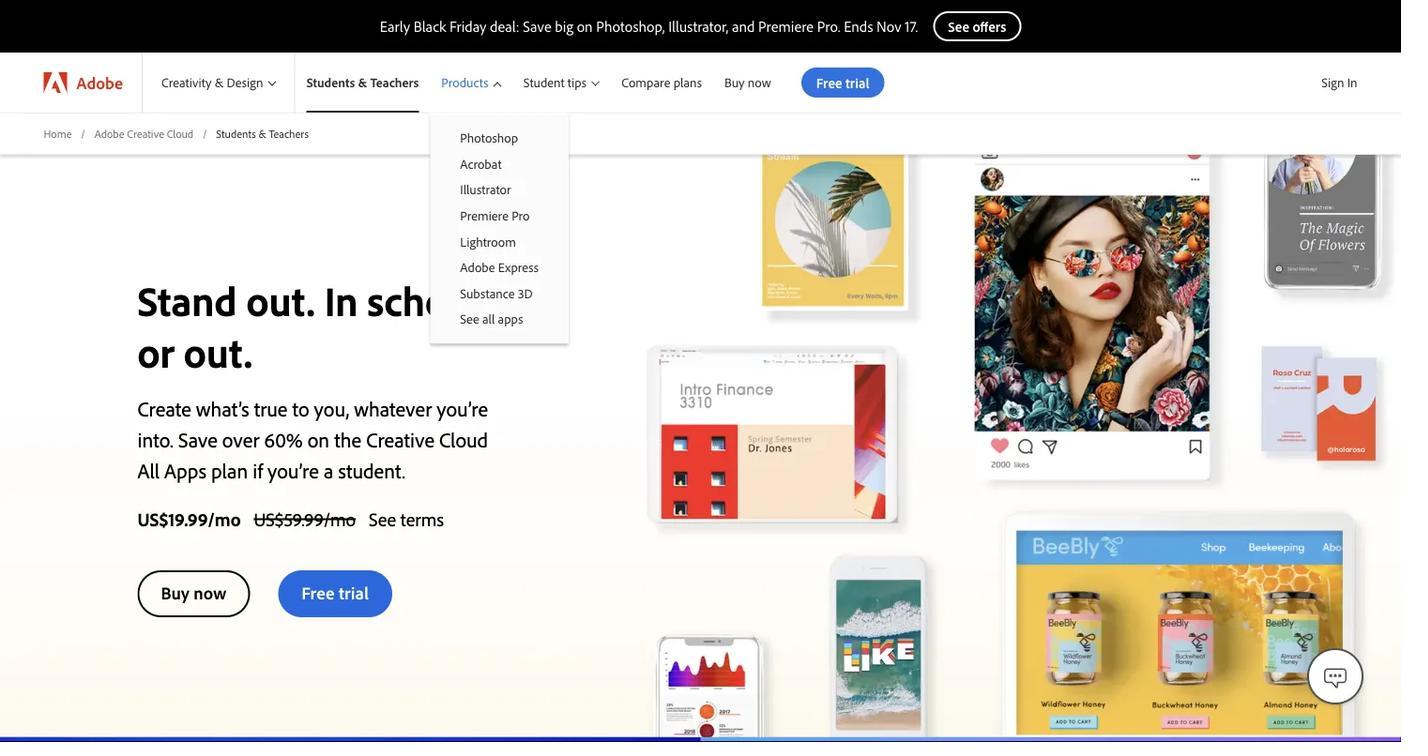 Task type: vqa. For each thing, say whether or not it's contained in the screenshot.
compare
yes



Task type: describe. For each thing, give the bounding box(es) containing it.
us$ 59 . 99 /mo
[[254, 507, 356, 531]]

1 vertical spatial you're
[[268, 457, 319, 484]]

home link
[[44, 126, 72, 142]]

all
[[138, 457, 160, 484]]

in inside stand out. in school or out.
[[325, 274, 358, 327]]

0 horizontal spatial buy now link
[[138, 571, 250, 618]]

into.
[[138, 427, 174, 453]]

1 horizontal spatial &
[[259, 126, 266, 140]]

student.
[[338, 457, 406, 484]]

regularly at us$59.99 per month per license element
[[254, 507, 356, 531]]

3d
[[518, 285, 533, 301]]

student
[[524, 74, 565, 91]]

0 vertical spatial buy now
[[725, 74, 772, 91]]

adobe creative cloud
[[95, 126, 194, 140]]

save inside create what's true to you, whatever you're into. save over 60% on the creative cloud all apps plan if you're a student.
[[178, 427, 218, 453]]

1 horizontal spatial you're
[[437, 396, 488, 422]]

0 vertical spatial premiere
[[759, 17, 814, 36]]

or
[[138, 326, 174, 378]]

adobe creative cloud link
[[95, 126, 194, 142]]

apps
[[164, 457, 207, 484]]

whatever
[[354, 396, 432, 422]]

student tips button
[[512, 53, 611, 113]]

/mo for us$ 19 . 99 /mo
[[208, 507, 241, 531]]

design
[[227, 74, 263, 91]]

terms
[[401, 507, 444, 531]]

creativity
[[161, 74, 212, 91]]

premiere pro
[[460, 207, 530, 224]]

adobe link
[[25, 53, 142, 113]]

creativity & design
[[161, 74, 263, 91]]

adobe express link
[[430, 254, 569, 280]]

1 horizontal spatial buy now link
[[713, 53, 783, 113]]

adobe for adobe express
[[460, 259, 495, 276]]

home
[[44, 126, 72, 140]]

see terms link
[[369, 507, 444, 531]]

black
[[414, 17, 446, 36]]

deal:
[[490, 17, 520, 36]]

see all apps
[[460, 311, 523, 327]]

free trial
[[302, 582, 369, 604]]

acrobat
[[460, 155, 502, 172]]

adobe express
[[460, 259, 539, 276]]

photoshop link
[[430, 125, 569, 151]]

. for 59
[[302, 507, 304, 531]]

apps
[[498, 311, 523, 327]]

1 horizontal spatial on
[[577, 17, 593, 36]]

creativity & design button
[[143, 53, 294, 113]]

sign
[[1322, 74, 1345, 91]]

59
[[284, 507, 302, 531]]

us$ 19 . 99 /mo
[[138, 507, 241, 531]]

acrobat link
[[430, 151, 569, 177]]

stand
[[138, 274, 237, 327]]

plans
[[674, 74, 702, 91]]

photoshop
[[460, 130, 518, 146]]

create what's true to you, whatever you're into. save over 60% on the creative cloud all apps plan if you're a student.
[[138, 396, 488, 484]]

out. right 'stand'
[[246, 274, 315, 327]]

pro.
[[818, 17, 841, 36]]

out. up what's
[[184, 326, 252, 378]]

illustrator,
[[669, 17, 729, 36]]

you,
[[314, 396, 349, 422]]

to
[[292, 396, 309, 422]]

compare plans link
[[611, 53, 713, 113]]

in inside button
[[1348, 74, 1358, 91]]



Task type: locate. For each thing, give the bounding box(es) containing it.
1 us$ from the left
[[138, 507, 169, 531]]

1 vertical spatial save
[[178, 427, 218, 453]]

0 horizontal spatial now
[[194, 582, 227, 604]]

you're
[[437, 396, 488, 422], [268, 457, 319, 484]]

1 horizontal spatial us$
[[254, 507, 284, 531]]

0 horizontal spatial you're
[[268, 457, 319, 484]]

nov
[[877, 17, 902, 36]]

if
[[253, 457, 263, 484]]

students & teachers link
[[295, 53, 430, 113]]

early
[[380, 17, 410, 36]]

& for students & teachers link on the left of page
[[358, 74, 367, 91]]

in right sign
[[1348, 74, 1358, 91]]

you're right whatever
[[437, 396, 488, 422]]

0 horizontal spatial buy now
[[161, 582, 227, 604]]

substance 3d
[[460, 285, 533, 301]]

buy right the plans
[[725, 74, 745, 91]]

see terms
[[369, 507, 444, 531]]

see
[[460, 311, 480, 327], [369, 507, 396, 531]]

premiere right "and"
[[759, 17, 814, 36]]

0 vertical spatial buy now link
[[713, 53, 783, 113]]

1 /mo from the left
[[208, 507, 241, 531]]

sign in button
[[1318, 67, 1362, 99]]

us$
[[138, 507, 169, 531], [254, 507, 284, 531]]

save left big
[[523, 17, 552, 36]]

plan
[[211, 457, 248, 484]]

0 horizontal spatial &
[[215, 74, 224, 91]]

0 horizontal spatial on
[[308, 427, 330, 453]]

on right big
[[577, 17, 593, 36]]

1 horizontal spatial save
[[523, 17, 552, 36]]

1 vertical spatial see
[[369, 507, 396, 531]]

students & teachers down the design
[[216, 126, 309, 140]]

0 vertical spatial buy
[[725, 74, 745, 91]]

student tips
[[524, 74, 587, 91]]

in left school
[[325, 274, 358, 327]]

trial
[[339, 582, 369, 604]]

0 horizontal spatial 99
[[188, 507, 208, 531]]

0 horizontal spatial buy
[[161, 582, 190, 604]]

1 horizontal spatial premiere
[[759, 17, 814, 36]]

students
[[307, 74, 355, 91], [216, 126, 256, 140]]

free trial link
[[278, 571, 392, 618]]

see left all
[[460, 311, 480, 327]]

you're left "a"
[[268, 457, 319, 484]]

0 horizontal spatial us$
[[138, 507, 169, 531]]

0 vertical spatial save
[[523, 17, 552, 36]]

0 vertical spatial see
[[460, 311, 480, 327]]

lightroom
[[460, 233, 516, 250]]

/mo right 59
[[324, 507, 356, 531]]

express
[[498, 259, 539, 276]]

products button
[[430, 53, 512, 113]]

0 vertical spatial now
[[748, 74, 772, 91]]

1 horizontal spatial students
[[307, 74, 355, 91]]

now down us$ 19 . 99 /mo
[[194, 582, 227, 604]]

now down "and"
[[748, 74, 772, 91]]

group
[[430, 113, 569, 343]]

1 horizontal spatial buy now
[[725, 74, 772, 91]]

adobe for adobe
[[77, 72, 123, 93]]

buy now down us$ 19 . 99 /mo
[[161, 582, 227, 604]]

illustrator link
[[430, 177, 569, 203]]

1 vertical spatial students & teachers
[[216, 126, 309, 140]]

students & teachers
[[307, 74, 419, 91], [216, 126, 309, 140]]

now
[[748, 74, 772, 91], [194, 582, 227, 604]]

buy now link down us$ 19 . 99 /mo
[[138, 571, 250, 618]]

0 vertical spatial creative
[[127, 126, 164, 140]]

in
[[1348, 74, 1358, 91], [325, 274, 358, 327]]

cloud inside adobe creative cloud link
[[167, 126, 194, 140]]

99 for 59
[[304, 507, 324, 531]]

cloud down creativity
[[167, 126, 194, 140]]

. for 19
[[184, 507, 188, 531]]

/mo
[[208, 507, 241, 531], [324, 507, 356, 531]]

1 vertical spatial buy now link
[[138, 571, 250, 618]]

pro
[[512, 207, 530, 224]]

out.
[[246, 274, 315, 327], [184, 326, 252, 378]]

save up apps
[[178, 427, 218, 453]]

0 horizontal spatial /mo
[[208, 507, 241, 531]]

buy now link down "and"
[[713, 53, 783, 113]]

1 horizontal spatial creative
[[366, 427, 435, 453]]

0 horizontal spatial save
[[178, 427, 218, 453]]

creative down whatever
[[366, 427, 435, 453]]

stand out. in school or out.
[[138, 274, 481, 378]]

us$ down all
[[138, 507, 169, 531]]

see for see all apps
[[460, 311, 480, 327]]

& inside dropdown button
[[215, 74, 224, 91]]

products
[[442, 74, 489, 91]]

2 horizontal spatial &
[[358, 74, 367, 91]]

1 horizontal spatial teachers
[[370, 74, 419, 91]]

teachers down creativity & design dropdown button
[[269, 126, 309, 140]]

1 horizontal spatial .
[[302, 507, 304, 531]]

0 vertical spatial adobe
[[77, 72, 123, 93]]

0 vertical spatial in
[[1348, 74, 1358, 91]]

99 right 59
[[304, 507, 324, 531]]

0 horizontal spatial creative
[[127, 126, 164, 140]]

see left terms
[[369, 507, 396, 531]]

1 vertical spatial teachers
[[269, 126, 309, 140]]

compare
[[622, 74, 671, 91]]

early black friday deal: save big on photoshop, illustrator, and premiere pro. ends nov 17.
[[380, 17, 918, 36]]

us$ for 19
[[138, 507, 169, 531]]

buy now
[[725, 74, 772, 91], [161, 582, 227, 604]]

us$ down if
[[254, 507, 284, 531]]

99
[[188, 507, 208, 531], [304, 507, 324, 531]]

buy
[[725, 74, 745, 91], [161, 582, 190, 604]]

1 horizontal spatial buy
[[725, 74, 745, 91]]

&
[[215, 74, 224, 91], [358, 74, 367, 91], [259, 126, 266, 140]]

& for creativity & design dropdown button
[[215, 74, 224, 91]]

premiere down illustrator
[[460, 207, 509, 224]]

sign in
[[1322, 74, 1358, 91]]

us$19.99 per month per license element
[[138, 507, 241, 531]]

see for see terms
[[369, 507, 396, 531]]

ends
[[844, 17, 874, 36]]

99 right the 19
[[188, 507, 208, 531]]

adobe for adobe creative cloud
[[95, 126, 124, 140]]

on
[[577, 17, 593, 36], [308, 427, 330, 453]]

substance 3d link
[[430, 280, 569, 306]]

.
[[184, 507, 188, 531], [302, 507, 304, 531]]

students down the design
[[216, 126, 256, 140]]

1 horizontal spatial 99
[[304, 507, 324, 531]]

see all apps link
[[430, 306, 569, 332]]

1 vertical spatial adobe
[[95, 126, 124, 140]]

1 vertical spatial cloud
[[439, 427, 488, 453]]

creative down creativity
[[127, 126, 164, 140]]

friday
[[450, 17, 487, 36]]

0 vertical spatial on
[[577, 17, 593, 36]]

0 horizontal spatial cloud
[[167, 126, 194, 140]]

/mo right the 19
[[208, 507, 241, 531]]

and
[[732, 17, 755, 36]]

creative inside create what's true to you, whatever you're into. save over 60% on the creative cloud all apps plan if you're a student.
[[366, 427, 435, 453]]

19
[[169, 507, 184, 531]]

0 horizontal spatial premiere
[[460, 207, 509, 224]]

on inside create what's true to you, whatever you're into. save over 60% on the creative cloud all apps plan if you're a student.
[[308, 427, 330, 453]]

1 vertical spatial buy
[[161, 582, 190, 604]]

17.
[[905, 17, 918, 36]]

what's
[[196, 396, 249, 422]]

0 horizontal spatial students
[[216, 126, 256, 140]]

2 99 from the left
[[304, 507, 324, 531]]

create
[[138, 396, 191, 422]]

buy down the 19
[[161, 582, 190, 604]]

1 horizontal spatial in
[[1348, 74, 1358, 91]]

cloud up terms
[[439, 427, 488, 453]]

school
[[368, 274, 481, 327]]

1 . from the left
[[184, 507, 188, 531]]

over 60%
[[222, 427, 303, 453]]

lightroom link
[[430, 228, 569, 254]]

adobe
[[77, 72, 123, 93], [95, 126, 124, 140], [460, 259, 495, 276]]

all
[[483, 311, 495, 327]]

1 vertical spatial on
[[308, 427, 330, 453]]

substance
[[460, 285, 515, 301]]

adobe up substance at the top
[[460, 259, 495, 276]]

see inside 'group'
[[460, 311, 480, 327]]

1 vertical spatial in
[[325, 274, 358, 327]]

1 horizontal spatial /mo
[[324, 507, 356, 531]]

buy now link
[[713, 53, 783, 113], [138, 571, 250, 618]]

0 vertical spatial cloud
[[167, 126, 194, 140]]

adobe up adobe creative cloud
[[77, 72, 123, 93]]

illustrator
[[460, 181, 511, 198]]

0 vertical spatial you're
[[437, 396, 488, 422]]

1 99 from the left
[[188, 507, 208, 531]]

a
[[324, 457, 334, 484]]

photoshop,
[[597, 17, 665, 36]]

2 /mo from the left
[[324, 507, 356, 531]]

true
[[254, 396, 288, 422]]

adobe right home
[[95, 126, 124, 140]]

1 vertical spatial buy now
[[161, 582, 227, 604]]

premiere
[[759, 17, 814, 36], [460, 207, 509, 224]]

1 vertical spatial now
[[194, 582, 227, 604]]

students right the design
[[307, 74, 355, 91]]

buy now down "and"
[[725, 74, 772, 91]]

premiere inside 'group'
[[460, 207, 509, 224]]

tips
[[568, 74, 587, 91]]

0 horizontal spatial in
[[325, 274, 358, 327]]

cloud inside create what's true to you, whatever you're into. save over 60% on the creative cloud all apps plan if you're a student.
[[439, 427, 488, 453]]

1 vertical spatial creative
[[366, 427, 435, 453]]

1 horizontal spatial see
[[460, 311, 480, 327]]

compare plans
[[622, 74, 702, 91]]

group containing photoshop
[[430, 113, 569, 343]]

0 vertical spatial students & teachers
[[307, 74, 419, 91]]

big
[[555, 17, 574, 36]]

save
[[523, 17, 552, 36], [178, 427, 218, 453]]

students & teachers down early on the left top of page
[[307, 74, 419, 91]]

0 horizontal spatial .
[[184, 507, 188, 531]]

1 horizontal spatial now
[[748, 74, 772, 91]]

premiere pro link
[[430, 203, 569, 228]]

teachers
[[370, 74, 419, 91], [269, 126, 309, 140]]

/mo for us$ 59 . 99 /mo
[[324, 507, 356, 531]]

0 vertical spatial teachers
[[370, 74, 419, 91]]

teachers down early on the left top of page
[[370, 74, 419, 91]]

creative
[[127, 126, 164, 140], [366, 427, 435, 453]]

on left "the"
[[308, 427, 330, 453]]

1 vertical spatial premiere
[[460, 207, 509, 224]]

0 horizontal spatial see
[[369, 507, 396, 531]]

2 . from the left
[[302, 507, 304, 531]]

the
[[334, 427, 362, 453]]

free
[[302, 582, 335, 604]]

1 vertical spatial students
[[216, 126, 256, 140]]

0 vertical spatial students
[[307, 74, 355, 91]]

us$ for 59
[[254, 507, 284, 531]]

99 for 19
[[188, 507, 208, 531]]

1 horizontal spatial cloud
[[439, 427, 488, 453]]

2 vertical spatial adobe
[[460, 259, 495, 276]]

2 us$ from the left
[[254, 507, 284, 531]]

0 horizontal spatial teachers
[[269, 126, 309, 140]]



